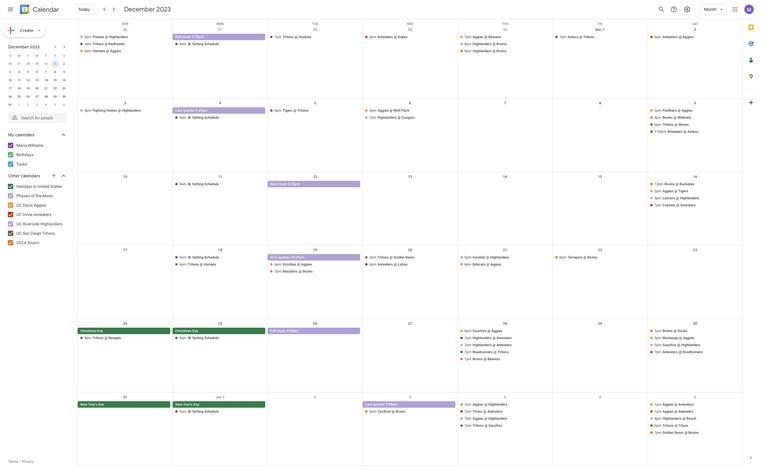 Task type: describe. For each thing, give the bounding box(es) containing it.
f
[[54, 54, 56, 57]]

1 horizontal spatial 2023
[[157, 5, 171, 13]]

13 inside "element"
[[35, 79, 39, 82]]

1 right the dec
[[603, 28, 605, 32]]

26 element
[[25, 93, 32, 100]]

christmas for christmas eve
[[80, 329, 97, 333]]

1 s from the left
[[9, 54, 11, 57]]

5pm hornets @ aggies
[[84, 49, 121, 53]]

30 element
[[61, 93, 68, 100]]

privacy link
[[22, 460, 34, 464]]

0 horizontal spatial hornets
[[93, 49, 105, 53]]

2pm flames @ highlanders
[[84, 35, 128, 39]]

january 3 element
[[34, 102, 41, 109]]

new year's day
[[176, 403, 200, 407]]

fri
[[598, 22, 603, 26]]

calendar heading
[[32, 5, 59, 14]]

new for new year's eve
[[80, 403, 87, 407]]

6pm bobcats @ aggies
[[465, 263, 502, 267]]

0 horizontal spatial aztecs
[[568, 35, 579, 39]]

3 schedule from the top
[[205, 182, 219, 186]]

terms – privacy
[[8, 460, 34, 464]]

setting schedule for 25
[[192, 336, 219, 340]]

quarter for 10:39am
[[279, 256, 290, 260]]

day inside new year's day button
[[194, 403, 200, 407]]

0 vertical spatial december 2023
[[124, 5, 171, 13]]

cell containing 12pm
[[648, 181, 743, 209]]

9:49pm
[[196, 108, 208, 113]]

new moon 3:32pm button
[[268, 181, 361, 187]]

1 vertical spatial 17
[[123, 248, 127, 252]]

main drawer image
[[7, 6, 14, 13]]

uc san diego tritons
[[16, 231, 55, 236]]

7pm titans @ anteaters
[[465, 410, 503, 414]]

3pm
[[84, 42, 92, 46]]

full moon 1:16am
[[176, 35, 204, 39]]

uc riverside highlanders
[[16, 222, 62, 226]]

1 horizontal spatial 19
[[313, 248, 318, 252]]

last for last quarter 7:30pm
[[366, 403, 372, 407]]

january 5 element
[[52, 102, 59, 109]]

wed
[[407, 22, 414, 26]]

4pm fighting hawks @ highlanders
[[84, 108, 141, 113]]

dec
[[596, 28, 602, 32]]

1 vertical spatial 23
[[694, 248, 698, 252]]

1pm for 1pm
[[655, 403, 662, 407]]

fighting
[[93, 108, 106, 113]]

22 inside 'element'
[[53, 87, 57, 90]]

1 horizontal spatial 25
[[218, 322, 222, 326]]

christmas eve button
[[78, 328, 171, 335]]

in
[[33, 184, 37, 189]]

aggies inside other calendars list
[[34, 203, 46, 208]]

1 vertical spatial 13
[[408, 175, 413, 179]]

6pm for 6pm anteaters @ lobos
[[370, 263, 377, 267]]

christmas day
[[176, 329, 198, 333]]

1 cell
[[51, 60, 60, 68]]

4pm bruins @ wildcats
[[655, 116, 692, 120]]

january 4 element
[[43, 102, 50, 109]]

4pm anteaters @ dukes
[[370, 35, 408, 39]]

november 28 element
[[25, 60, 32, 67]]

18 inside grid
[[218, 248, 222, 252]]

13 element
[[34, 77, 41, 84]]

buckeyes
[[680, 182, 695, 186]]

today button
[[75, 2, 94, 16]]

17 element
[[7, 85, 14, 92]]

4 setting schedule from the top
[[192, 256, 219, 260]]

6pm aggies @ wolf pack
[[370, 108, 410, 113]]

Search for people text field
[[12, 113, 63, 123]]

uc for uc riverside highlanders
[[16, 222, 22, 226]]

5pm for 5pm gauchos @ highlanders
[[655, 343, 662, 347]]

14 element
[[43, 77, 50, 84]]

0 horizontal spatial titans
[[473, 410, 483, 414]]

1 vertical spatial december
[[8, 44, 29, 50]]

20 inside "element"
[[35, 87, 39, 90]]

6pm tigers @ tritons
[[275, 108, 309, 113]]

4:33pm
[[287, 329, 299, 333]]

30 up 2pm mustangs @ aggies
[[694, 322, 698, 326]]

1 7pm highlanders @ anteaters from the top
[[465, 336, 512, 340]]

waves
[[679, 123, 690, 127]]

tasks
[[16, 162, 27, 167]]

2pm for 2pm aggies @ tigers
[[655, 189, 662, 193]]

lancers
[[663, 196, 676, 200]]

28 element
[[43, 93, 50, 100]]

3pm tritons @ redhawks
[[84, 42, 125, 46]]

1 horizontal spatial 16
[[694, 175, 698, 179]]

setting schedule for 27
[[192, 42, 219, 46]]

4pm for 4pm anteaters @ dukes
[[370, 35, 377, 39]]

quarter for 7:30pm
[[373, 403, 385, 407]]

states
[[50, 184, 62, 189]]

4pm for 4pm highlanders @ beach
[[655, 417, 662, 421]]

of
[[31, 194, 35, 198]]

riverside
[[23, 222, 39, 226]]

create
[[20, 28, 33, 33]]

9 for sun
[[695, 101, 697, 105]]

29 inside 'element'
[[35, 62, 39, 65]]

7pm anteaters @ roadrunners
[[655, 350, 704, 354]]

1 horizontal spatial 15
[[599, 175, 603, 179]]

4 setting from the top
[[192, 256, 204, 260]]

setting for 25
[[192, 336, 204, 340]]

first quarter 10:39am
[[271, 256, 305, 260]]

cell containing new year's day
[[173, 402, 268, 437]]

schedule for jan 1
[[205, 410, 219, 414]]

jan
[[216, 396, 222, 400]]

1 inside 1 cell
[[54, 62, 56, 65]]

7pm bruins @ beavers
[[465, 357, 501, 362]]

christmas eve
[[80, 329, 103, 333]]

moon
[[43, 194, 53, 198]]

19 element
[[25, 85, 32, 92]]

2 roadrunners from the left
[[683, 350, 704, 354]]

6 down 30 element
[[63, 103, 65, 106]]

last quarter 7:30pm
[[366, 403, 398, 407]]

9 for december 2023
[[63, 70, 65, 74]]

7:30pm anteaters @ aztecs
[[655, 130, 699, 134]]

calendar element
[[19, 4, 59, 16]]

7 for sun
[[505, 101, 507, 105]]

month
[[705, 7, 717, 12]]

schedule for 4
[[205, 116, 219, 120]]

phases of the moon
[[16, 194, 53, 198]]

moon for 3:32pm
[[278, 182, 287, 186]]

6pm terrapins @ bruins
[[560, 256, 598, 260]]

cardinal
[[378, 410, 391, 414]]

2 vertical spatial gauchos
[[489, 424, 503, 428]]

22 element
[[52, 85, 59, 92]]

2 7pm highlanders @ anteaters from the top
[[465, 343, 512, 347]]

first quarter 10:39am button
[[268, 254, 361, 261]]

6pm tritons @ titans
[[655, 424, 689, 428]]

full for full moon 1:16am
[[176, 35, 181, 39]]

11 inside 11 element
[[17, 79, 21, 82]]

1 vertical spatial aztecs
[[688, 130, 699, 134]]

hawks
[[106, 108, 117, 113]]

5pm for 5pm vandals @ highlanders
[[465, 256, 472, 260]]

matadors
[[283, 270, 298, 274]]

tue
[[312, 22, 318, 26]]

1 horizontal spatial 7:30pm
[[655, 130, 667, 134]]

full for full moon 4:33pm
[[271, 329, 276, 333]]

1 vertical spatial 22
[[599, 248, 603, 252]]

year's for day
[[183, 403, 193, 407]]

lobos
[[398, 263, 408, 267]]

4pm for 4pm fighting hawks @ highlanders
[[84, 108, 92, 113]]

1 vertical spatial 24
[[123, 322, 127, 326]]

setting for jan 1
[[192, 410, 204, 414]]

7pm tritons @ gauchos
[[465, 424, 503, 428]]

2pm for 2pm flames @ highlanders
[[84, 35, 92, 39]]

0 horizontal spatial golden
[[394, 256, 405, 260]]

create button
[[2, 23, 46, 38]]

3 setting from the top
[[192, 182, 204, 186]]

new moon 3:32pm
[[271, 182, 300, 186]]

17 inside 17 element
[[8, 87, 12, 90]]

7:30pm inside button
[[386, 403, 398, 407]]

new year's eve
[[80, 403, 104, 407]]

row containing s
[[6, 52, 69, 60]]

7 for december 2023
[[45, 70, 47, 74]]

last quarter 9:49pm
[[176, 108, 208, 113]]

year's for eve
[[88, 403, 98, 407]]

23 element
[[61, 85, 68, 92]]

new year's eve button
[[78, 402, 171, 408]]

sun
[[122, 22, 128, 26]]

0 vertical spatial bears
[[406, 256, 415, 260]]

10:39am
[[291, 256, 305, 260]]

7pm aggies @ beavers
[[465, 35, 502, 39]]

uc for uc irvine anteaters
[[16, 212, 22, 217]]

2 8pm from the top
[[465, 49, 472, 53]]

12pm
[[655, 182, 664, 186]]

30 right november 29 'element'
[[44, 62, 48, 65]]

1 t from the left
[[27, 54, 29, 57]]

new for new year's day
[[176, 403, 183, 407]]

11 element
[[16, 77, 23, 84]]

setting for 4
[[192, 116, 204, 120]]

6pm for 6pm tritons @ hornets
[[180, 263, 187, 267]]

10 inside 10 element
[[8, 79, 12, 82]]

huskies
[[299, 35, 312, 39]]

–
[[19, 460, 21, 464]]

gauchos for gauchos @ aggies
[[473, 329, 487, 333]]

first
[[271, 256, 278, 260]]

w
[[36, 54, 38, 57]]

november 29 element
[[34, 60, 41, 67]]

7pm golden bears @ bruins
[[655, 431, 699, 435]]

my calendars button
[[1, 130, 73, 140]]

dec 1
[[596, 28, 605, 32]]

9am tritons @ bengals
[[84, 336, 121, 340]]

january 6 element
[[61, 102, 68, 109]]

0 horizontal spatial december 2023
[[8, 44, 40, 50]]

7pm tritons @ huskies
[[275, 35, 312, 39]]

bengals
[[109, 336, 121, 340]]

3 1pm from the top
[[655, 410, 662, 414]]

moon for 4:33pm
[[277, 329, 286, 333]]

6pm cardinal @ bruins
[[370, 410, 406, 414]]

14 inside row group
[[44, 79, 48, 82]]

cell containing christmas eve
[[78, 328, 173, 363]]

1 1pm aggies @ anteaters from the top
[[655, 403, 694, 407]]

schedule for 27
[[205, 42, 219, 46]]

uc irvine anteaters
[[16, 212, 51, 217]]

2pm for 2pm mustangs @ aggies
[[655, 336, 662, 340]]

21 element
[[43, 85, 50, 92]]

privacy
[[22, 460, 34, 464]]

5pm for 5pm hornets @ aggies
[[84, 49, 92, 53]]

1pm bruins @ ducks
[[655, 329, 688, 333]]

diego
[[31, 231, 41, 236]]

january 1 element
[[16, 102, 23, 109]]

san
[[23, 231, 30, 236]]

4pm highlanders @ beach
[[655, 417, 697, 421]]



Task type: locate. For each thing, give the bounding box(es) containing it.
16 element
[[61, 77, 68, 84]]

14
[[44, 79, 48, 82], [504, 175, 508, 179]]

6pm grizzlies @ aggies
[[275, 263, 312, 267]]

24 inside december 2023 grid
[[8, 95, 12, 98]]

uc left "davis"
[[16, 203, 22, 208]]

calendars for my calendars
[[15, 132, 34, 138]]

phases
[[16, 194, 30, 198]]

maria williams
[[16, 143, 43, 148]]

1 1pm from the top
[[655, 329, 662, 333]]

1 down f
[[54, 62, 56, 65]]

1 horizontal spatial 11
[[218, 175, 222, 179]]

new inside button
[[80, 403, 87, 407]]

maria
[[16, 143, 27, 148]]

1 christmas from the left
[[80, 329, 97, 333]]

last quarter 7:30pm button
[[363, 402, 456, 408]]

s up november 26 element
[[9, 54, 11, 57]]

0 horizontal spatial last
[[176, 108, 182, 113]]

2pm left panthers
[[655, 108, 662, 113]]

7 inside december 2023 grid
[[45, 70, 47, 74]]

12 element
[[25, 77, 32, 84]]

26 left "november 27" element
[[8, 62, 12, 65]]

1 vertical spatial day
[[194, 403, 200, 407]]

0 vertical spatial 31
[[8, 103, 12, 106]]

20 element
[[34, 85, 41, 92]]

5pm down 3pm
[[84, 49, 92, 53]]

2 setting from the top
[[192, 116, 204, 120]]

0 horizontal spatial gauchos
[[473, 329, 487, 333]]

january 2 element
[[25, 102, 32, 109]]

tritons inside other calendars list
[[42, 231, 55, 236]]

0 horizontal spatial tigers
[[283, 108, 293, 113]]

0 vertical spatial 14
[[44, 79, 48, 82]]

0 vertical spatial 10
[[8, 79, 12, 82]]

6pm for 6pm tigers @ tritons
[[275, 108, 282, 113]]

6 down november 29 'element'
[[36, 70, 38, 74]]

0 horizontal spatial 19
[[26, 87, 30, 90]]

5pm
[[84, 49, 92, 53], [655, 196, 662, 200], [465, 256, 472, 260], [655, 343, 662, 347]]

1 horizontal spatial tigers
[[679, 189, 689, 193]]

0 vertical spatial 15
[[53, 79, 57, 82]]

gauchos down "mustangs"
[[663, 343, 677, 347]]

quarter inside button
[[183, 108, 195, 113]]

2 inside "element"
[[27, 103, 29, 106]]

20 up 2pm tritons @ golden bears
[[408, 248, 413, 252]]

uc left 'san'
[[16, 231, 22, 236]]

0 horizontal spatial 20
[[35, 87, 39, 90]]

december 2023 up sun
[[124, 5, 171, 13]]

@
[[105, 35, 108, 39], [295, 35, 298, 39], [394, 35, 397, 39], [485, 35, 488, 39], [580, 35, 583, 39], [679, 35, 683, 39], [105, 42, 108, 46], [493, 42, 496, 46], [106, 49, 109, 53], [493, 49, 496, 53], [118, 108, 121, 113], [294, 108, 297, 113], [390, 108, 393, 113], [678, 108, 681, 113], [398, 116, 401, 120], [674, 116, 677, 120], [675, 123, 678, 127], [684, 130, 687, 134], [676, 182, 679, 186], [675, 189, 678, 193], [677, 196, 680, 200], [677, 203, 680, 207], [390, 256, 393, 260], [487, 256, 490, 260], [584, 256, 587, 260], [200, 263, 203, 267], [297, 263, 300, 267], [394, 263, 397, 267], [487, 263, 490, 267], [299, 270, 302, 274], [488, 329, 491, 333], [674, 329, 677, 333], [105, 336, 108, 340], [493, 336, 496, 340], [680, 336, 683, 340], [493, 343, 496, 347], [678, 343, 681, 347], [494, 350, 497, 354], [679, 350, 683, 354], [484, 357, 487, 362], [485, 403, 488, 407], [675, 403, 678, 407], [392, 410, 395, 414], [484, 410, 487, 414], [675, 410, 678, 414], [485, 417, 488, 421], [683, 417, 686, 421], [485, 424, 488, 428], [675, 424, 678, 428], [685, 431, 688, 435]]

25 inside the '25' element
[[17, 95, 21, 98]]

28
[[313, 28, 318, 32], [26, 62, 30, 65], [44, 95, 48, 98], [504, 322, 508, 326]]

moon
[[182, 35, 191, 39], [278, 182, 287, 186], [277, 329, 286, 333]]

0 horizontal spatial 14
[[44, 79, 48, 82]]

cell containing last quarter 9:49pm
[[173, 107, 268, 135]]

3 up 4pm fighting hawks @ highlanders
[[124, 101, 126, 105]]

day inside christmas day button
[[193, 329, 198, 333]]

1 horizontal spatial 24
[[123, 322, 127, 326]]

full left the 4:33pm
[[271, 329, 276, 333]]

10 inside grid
[[123, 175, 127, 179]]

moon inside button
[[278, 182, 287, 186]]

2023
[[157, 5, 171, 13], [30, 44, 40, 50]]

terms
[[8, 460, 18, 464]]

16 inside december 2023 grid
[[62, 79, 66, 82]]

18 element
[[16, 85, 23, 92]]

2pm up 3pm
[[84, 35, 92, 39]]

beach
[[687, 417, 697, 421]]

uc for uc davis aggies
[[16, 203, 22, 208]]

2 horizontal spatial gauchos
[[663, 343, 677, 347]]

31 for 1
[[8, 103, 12, 106]]

0 horizontal spatial 23
[[62, 87, 66, 90]]

uc davis aggies
[[16, 203, 46, 208]]

t up november 28 element
[[27, 54, 29, 57]]

29 element
[[52, 93, 59, 100]]

settings menu image
[[685, 6, 692, 13]]

1 vertical spatial beavers
[[488, 357, 501, 362]]

calendars for other calendars
[[21, 173, 40, 179]]

0 vertical spatial 13
[[35, 79, 39, 82]]

26 down 19 element at the left top of page
[[26, 95, 30, 98]]

3 setting schedule from the top
[[192, 182, 219, 186]]

tigers inside "cell"
[[679, 189, 689, 193]]

beavers for 7pm aggies @ beavers
[[489, 35, 502, 39]]

8 inside row group
[[54, 70, 56, 74]]

3 down 27 element
[[36, 103, 38, 106]]

2 7pm aggies @ highlanders from the top
[[465, 417, 508, 421]]

add other calendars image
[[51, 173, 57, 179]]

9 inside row group
[[63, 70, 65, 74]]

1 horizontal spatial 21
[[504, 248, 508, 252]]

1 vertical spatial 7pm highlanders @ anteaters
[[465, 343, 512, 347]]

8pm
[[465, 42, 472, 46], [465, 49, 472, 53]]

other calendars
[[8, 173, 40, 179]]

terrapins
[[568, 256, 583, 260]]

1 horizontal spatial roadrunners
[[683, 350, 704, 354]]

6pm for 6pm bobcats @ aggies
[[465, 263, 472, 267]]

2 year's from the left
[[183, 403, 193, 407]]

7pm
[[275, 35, 282, 39], [465, 35, 472, 39], [560, 35, 567, 39], [370, 116, 377, 120], [655, 203, 662, 207], [275, 270, 282, 274], [465, 336, 472, 340], [465, 343, 472, 347], [465, 350, 472, 354], [655, 350, 662, 354], [465, 357, 472, 362], [465, 403, 472, 407], [465, 410, 472, 414], [465, 417, 472, 421], [465, 424, 472, 428], [655, 431, 662, 435]]

21 up 5pm vandals @ highlanders
[[504, 248, 508, 252]]

25 element
[[16, 93, 23, 100]]

4 uc from the top
[[16, 231, 22, 236]]

row group
[[6, 60, 69, 109]]

1 vertical spatial 25
[[218, 322, 222, 326]]

setting for 27
[[192, 42, 204, 46]]

8 for december 2023
[[54, 70, 56, 74]]

full inside full moon 1:16am button
[[176, 35, 181, 39]]

30 down thu
[[504, 28, 508, 32]]

6pm for 6pm gauchos @ aggies
[[465, 329, 472, 333]]

2 vertical spatial moon
[[277, 329, 286, 333]]

16 up buckeyes
[[694, 175, 698, 179]]

0 horizontal spatial 7
[[45, 70, 47, 74]]

tab list
[[744, 19, 760, 450]]

12 up 19 element at the left top of page
[[26, 79, 30, 82]]

8 for sun
[[600, 101, 602, 105]]

26 up full moon 4:33pm button
[[313, 322, 318, 326]]

24 element
[[7, 93, 14, 100]]

beavers for 7pm bruins @ beavers
[[488, 357, 501, 362]]

0 horizontal spatial 2023
[[30, 44, 40, 50]]

golden up lobos
[[394, 256, 405, 260]]

new
[[271, 182, 278, 186], [80, 403, 87, 407], [176, 403, 183, 407]]

moon inside "cell"
[[182, 35, 191, 39]]

last inside button
[[366, 403, 372, 407]]

setting schedule for 4
[[192, 116, 219, 120]]

15 element
[[52, 77, 59, 84]]

full moon 1:16am button
[[173, 34, 266, 40]]

6pm tritons @ hornets
[[180, 263, 216, 267]]

1 horizontal spatial december 2023
[[124, 5, 171, 13]]

9 inside grid
[[695, 101, 697, 105]]

new year's day button
[[173, 402, 266, 408]]

17
[[8, 87, 12, 90], [123, 248, 127, 252]]

last inside button
[[176, 108, 182, 113]]

roadrunners up the 7pm bruins @ beavers
[[473, 350, 493, 354]]

1 horizontal spatial 12
[[313, 175, 318, 179]]

7pm matadors @ bruins
[[275, 270, 313, 274]]

1 vertical spatial titans
[[679, 424, 689, 428]]

last quarter 9:49pm button
[[173, 107, 266, 114]]

4pm for 4pm bruins @ wildcats
[[655, 116, 662, 120]]

0 vertical spatial december
[[124, 5, 155, 13]]

titans up 7pm golden bears @ bruins
[[679, 424, 689, 428]]

uc for uc san diego tritons
[[16, 231, 22, 236]]

6pm for 6pm aggies @ wolf pack
[[370, 108, 377, 113]]

2pm left "mustangs"
[[655, 336, 662, 340]]

4
[[18, 70, 20, 74], [219, 101, 221, 105], [45, 103, 47, 106], [505, 396, 507, 400]]

7pm highlanders @ anteaters up 7pm roadrunners @ tritons
[[465, 343, 512, 347]]

1 down the '25' element
[[18, 103, 20, 106]]

setting schedule for jan 1
[[192, 410, 219, 414]]

0 vertical spatial 7pm aggies @ highlanders
[[465, 403, 508, 407]]

calendars up maria
[[15, 132, 34, 138]]

grid
[[77, 19, 743, 466]]

t up november 30 element
[[45, 54, 47, 57]]

schedule
[[205, 42, 219, 46], [205, 116, 219, 120], [205, 182, 219, 186], [205, 256, 219, 260], [205, 336, 219, 340], [205, 410, 219, 414]]

6 setting schedule from the top
[[192, 410, 219, 414]]

8pm highlanders @ bruins
[[465, 42, 507, 46], [465, 49, 507, 53]]

0 horizontal spatial 18
[[17, 87, 21, 90]]

1 8pm from the top
[[465, 42, 472, 46]]

7pm highlanders @ anteaters down 6pm gauchos @ aggies
[[465, 336, 512, 340]]

1 inside january 1 element
[[18, 103, 20, 106]]

2
[[695, 28, 697, 32], [63, 62, 65, 65], [27, 103, 29, 106], [314, 396, 317, 400]]

2 1pm aggies @ anteaters from the top
[[655, 410, 694, 414]]

1 horizontal spatial 18
[[218, 248, 222, 252]]

21 down 14 element
[[44, 87, 48, 90]]

november 30 element
[[43, 60, 50, 67]]

5pm for 5pm lancers @ highlanders
[[655, 196, 662, 200]]

bears up lobos
[[406, 256, 415, 260]]

panthers
[[663, 108, 677, 113]]

3 up last quarter 7:30pm button
[[410, 396, 412, 400]]

1 roadrunners from the left
[[473, 350, 493, 354]]

None search field
[[0, 110, 73, 123]]

18
[[17, 87, 21, 90], [218, 248, 222, 252]]

2pm up 6pm anteaters @ lobos
[[370, 256, 377, 260]]

1 horizontal spatial aztecs
[[688, 130, 699, 134]]

quarter left 9:49pm
[[183, 108, 195, 113]]

day
[[193, 329, 198, 333], [194, 403, 200, 407]]

6 up the beach
[[695, 396, 697, 400]]

other calendars button
[[1, 171, 73, 181]]

12 inside row group
[[26, 79, 30, 82]]

19 down 12 element
[[26, 87, 30, 90]]

1 horizontal spatial december
[[124, 5, 155, 13]]

anteaters inside "cell"
[[681, 203, 696, 207]]

december up m
[[8, 44, 29, 50]]

november 27 element
[[16, 60, 23, 67]]

month button
[[701, 2, 728, 16]]

cell containing 9am
[[173, 254, 268, 276]]

new for new moon 3:32pm
[[271, 182, 278, 186]]

6pm for 6pm grizzlies @ aggies
[[275, 263, 282, 267]]

other calendars list
[[1, 182, 73, 248]]

highlanders inside other calendars list
[[40, 222, 62, 226]]

0 horizontal spatial quarter
[[183, 108, 195, 113]]

christmas for christmas day
[[176, 329, 192, 333]]

1 vertical spatial 10
[[123, 175, 127, 179]]

31 down 24 element
[[8, 103, 12, 106]]

1 setting from the top
[[192, 42, 204, 46]]

1 8pm highlanders @ bruins from the top
[[465, 42, 507, 46]]

6pm for 6pm tritons @ waves
[[655, 123, 662, 127]]

5pm down 2pm mustangs @ aggies
[[655, 343, 662, 347]]

grid containing 26
[[77, 19, 743, 466]]

0 vertical spatial 9
[[63, 70, 65, 74]]

2 schedule from the top
[[205, 116, 219, 120]]

2pm for 2pm panthers @ aggies
[[655, 108, 662, 113]]

1 vertical spatial 12
[[313, 175, 318, 179]]

1 setting schedule from the top
[[192, 42, 219, 46]]

14 inside grid
[[504, 175, 508, 179]]

0 horizontal spatial bears
[[406, 256, 415, 260]]

quarter for 9:49pm
[[183, 108, 195, 113]]

7pm aggies @ highlanders up the 7pm titans @ anteaters
[[465, 403, 508, 407]]

5pm left vandals
[[465, 256, 472, 260]]

12 up new moon 3:32pm button
[[313, 175, 318, 179]]

full moon 4:33pm
[[271, 329, 299, 333]]

19 up first quarter 10:39am button
[[313, 248, 318, 252]]

row group containing 26
[[6, 60, 69, 109]]

last left 9:49pm
[[176, 108, 182, 113]]

uc left irvine
[[16, 212, 22, 217]]

23 inside 23 "element"
[[62, 87, 66, 90]]

20 down 13 "element"
[[35, 87, 39, 90]]

7pm aggies @ highlanders down the 7pm titans @ anteaters
[[465, 417, 508, 421]]

5
[[27, 70, 29, 74], [314, 101, 317, 105], [54, 103, 56, 106], [600, 396, 602, 400]]

coyotes
[[663, 203, 676, 207]]

6 up the pack
[[410, 101, 412, 105]]

0 horizontal spatial 13
[[35, 79, 39, 82]]

2 uc from the top
[[16, 212, 22, 217]]

5 schedule from the top
[[205, 336, 219, 340]]

1 vertical spatial eve
[[98, 403, 104, 407]]

cell containing christmas day
[[173, 328, 268, 363]]

0 horizontal spatial 15
[[53, 79, 57, 82]]

full
[[176, 35, 181, 39], [271, 329, 276, 333]]

row containing sun
[[78, 19, 743, 26]]

0 horizontal spatial 17
[[8, 87, 12, 90]]

gauchos down the 7pm titans @ anteaters
[[489, 424, 503, 428]]

1 vertical spatial 20
[[408, 248, 413, 252]]

2 setting schedule from the top
[[192, 116, 219, 120]]

0 vertical spatial 17
[[8, 87, 12, 90]]

1 vertical spatial hornets
[[204, 263, 216, 267]]

2 vertical spatial quarter
[[373, 403, 385, 407]]

7pm aztecs @ tritons
[[560, 35, 595, 39]]

0 horizontal spatial 7:30pm
[[386, 403, 398, 407]]

year's inside button
[[88, 403, 98, 407]]

0 horizontal spatial new
[[80, 403, 87, 407]]

6 schedule from the top
[[205, 410, 219, 414]]

2pm for 2pm tritons @ golden bears
[[370, 256, 377, 260]]

4 schedule from the top
[[205, 256, 219, 260]]

aggies
[[473, 35, 484, 39], [683, 35, 694, 39], [110, 49, 121, 53], [378, 108, 389, 113], [682, 108, 693, 113], [663, 189, 674, 193], [34, 203, 46, 208], [301, 263, 312, 267], [491, 263, 502, 267], [492, 329, 503, 333], [684, 336, 695, 340], [473, 403, 484, 407], [663, 403, 674, 407], [663, 410, 674, 414], [473, 417, 484, 421]]

31
[[8, 103, 12, 106], [123, 396, 127, 400]]

1pm for 2pm
[[655, 329, 662, 333]]

december 2023 grid
[[6, 52, 69, 109]]

25
[[17, 95, 21, 98], [218, 322, 222, 326]]

1 horizontal spatial 8
[[600, 101, 602, 105]]

0 vertical spatial 2023
[[157, 5, 171, 13]]

0 vertical spatial 1pm aggies @ anteaters
[[655, 403, 694, 407]]

cell containing full moon 1:16am
[[173, 34, 268, 55]]

anteaters inside other calendars list
[[34, 212, 51, 217]]

full inside full moon 4:33pm button
[[271, 329, 276, 333]]

eve inside "cell"
[[97, 329, 103, 333]]

0 vertical spatial 8
[[54, 70, 56, 74]]

beavers
[[489, 35, 502, 39], [488, 357, 501, 362]]

quarter up cardinal
[[373, 403, 385, 407]]

6pm for 6pm anteaters @ aggies
[[655, 35, 662, 39]]

5 setting from the top
[[192, 336, 204, 340]]

1 horizontal spatial 9
[[695, 101, 697, 105]]

my calendars list
[[1, 141, 73, 169]]

1 schedule from the top
[[205, 42, 219, 46]]

10
[[8, 79, 12, 82], [123, 175, 127, 179]]

cougars
[[402, 116, 415, 120]]

gauchos for gauchos @ highlanders
[[663, 343, 677, 347]]

0 horizontal spatial 9
[[63, 70, 65, 74]]

12 inside grid
[[313, 175, 318, 179]]

1 vertical spatial bears
[[675, 431, 684, 435]]

1 vertical spatial 1pm
[[655, 403, 662, 407]]

last up 6pm cardinal @ bruins
[[366, 403, 372, 407]]

golden down 6pm tritons @ titans
[[663, 431, 674, 435]]

16 up 23 "element"
[[62, 79, 66, 82]]

year's
[[88, 403, 98, 407], [183, 403, 193, 407]]

0 vertical spatial 7
[[45, 70, 47, 74]]

1 right jan
[[223, 396, 225, 400]]

1 vertical spatial 15
[[599, 175, 603, 179]]

ucla
[[16, 241, 27, 245]]

1 horizontal spatial s
[[63, 54, 65, 57]]

2 8pm highlanders @ bruins from the top
[[465, 49, 507, 53]]

1 vertical spatial 9
[[695, 101, 697, 105]]

2pm inside "cell"
[[655, 189, 662, 193]]

2 1pm from the top
[[655, 403, 662, 407]]

tritons
[[283, 35, 294, 39], [584, 35, 595, 39], [93, 42, 104, 46], [298, 108, 309, 113], [663, 123, 674, 127], [42, 231, 55, 236], [378, 256, 389, 260], [188, 263, 199, 267], [93, 336, 104, 340], [498, 350, 509, 354], [473, 424, 484, 428], [663, 424, 674, 428]]

8 inside grid
[[600, 101, 602, 105]]

hornets inside "cell"
[[204, 263, 216, 267]]

6pm gauchos @ aggies
[[465, 329, 503, 333]]

quarter up grizzlies
[[279, 256, 290, 260]]

cell containing last quarter 7:30pm
[[363, 402, 458, 437]]

2 christmas from the left
[[176, 329, 192, 333]]

6 setting from the top
[[192, 410, 204, 414]]

0 horizontal spatial full
[[176, 35, 181, 39]]

cell containing 5pm
[[458, 254, 553, 276]]

1 vertical spatial 8
[[600, 101, 602, 105]]

calendars inside "dropdown button"
[[21, 173, 40, 179]]

1 vertical spatial 18
[[218, 248, 222, 252]]

5pm gauchos @ highlanders
[[655, 343, 701, 347]]

5pm left lancers
[[655, 196, 662, 200]]

0 horizontal spatial 25
[[17, 95, 21, 98]]

cell containing first quarter 10:39am
[[268, 254, 363, 276]]

25 up christmas day button
[[218, 322, 222, 326]]

1 horizontal spatial 13
[[408, 175, 413, 179]]

other
[[8, 173, 20, 179]]

0 vertical spatial 18
[[17, 87, 21, 90]]

1 horizontal spatial 31
[[123, 396, 127, 400]]

jan 1
[[216, 396, 225, 400]]

15 inside december 2023 grid
[[53, 79, 57, 82]]

0 vertical spatial 7pm highlanders @ anteaters
[[465, 336, 512, 340]]

tigers
[[283, 108, 293, 113], [679, 189, 689, 193]]

calendars inside dropdown button
[[15, 132, 34, 138]]

moon left the 4:33pm
[[277, 329, 286, 333]]

31 up new year's eve button
[[123, 396, 127, 400]]

december 2023 up m
[[8, 44, 40, 50]]

davis
[[23, 203, 33, 208]]

25 down 18 element at the top of page
[[17, 95, 21, 98]]

30 down 23 "element"
[[62, 95, 66, 98]]

1 horizontal spatial titans
[[679, 424, 689, 428]]

calendars up in
[[21, 173, 40, 179]]

6pm for 6pm terrapins @ bruins
[[560, 256, 567, 260]]

2 horizontal spatial new
[[271, 182, 278, 186]]

full left 1:16am
[[176, 35, 181, 39]]

2pm down 12pm
[[655, 189, 662, 193]]

gauchos up 7pm roadrunners @ tritons
[[473, 329, 487, 333]]

roadrunners down 5pm gauchos @ highlanders
[[683, 350, 704, 354]]

1 horizontal spatial bears
[[675, 431, 684, 435]]

18 inside row group
[[17, 87, 21, 90]]

1 vertical spatial last
[[366, 403, 372, 407]]

m
[[18, 54, 20, 57]]

1 vertical spatial 8pm
[[465, 49, 472, 53]]

christmas day button
[[173, 328, 266, 335]]

31 inside 31 element
[[8, 103, 12, 106]]

0 vertical spatial golden
[[394, 256, 405, 260]]

roadrunners
[[473, 350, 493, 354], [683, 350, 704, 354]]

schedule for 25
[[205, 336, 219, 340]]

moon left 3:32pm
[[278, 182, 287, 186]]

hornets
[[93, 49, 105, 53], [204, 263, 216, 267]]

vandals
[[473, 256, 486, 260]]

1 horizontal spatial quarter
[[279, 256, 290, 260]]

1 vertical spatial 14
[[504, 175, 508, 179]]

24
[[8, 95, 12, 98], [123, 322, 127, 326]]

s right f
[[63, 54, 65, 57]]

moon for 1:16am
[[182, 35, 191, 39]]

24 down 17 element
[[8, 95, 12, 98]]

0 vertical spatial 23
[[62, 87, 66, 90]]

0 vertical spatial 21
[[44, 87, 48, 90]]

1 7pm aggies @ highlanders from the top
[[465, 403, 508, 407]]

0 horizontal spatial christmas
[[80, 329, 97, 333]]

calendars
[[15, 132, 34, 138], [21, 173, 40, 179]]

cell
[[78, 34, 173, 55], [173, 34, 268, 55], [458, 34, 553, 55], [173, 107, 268, 135], [363, 107, 458, 135], [553, 107, 648, 135], [648, 107, 743, 135], [78, 181, 173, 209], [363, 181, 458, 209], [553, 181, 648, 209], [648, 181, 743, 209], [78, 254, 173, 276], [173, 254, 268, 276], [268, 254, 363, 276], [363, 254, 458, 276], [458, 254, 553, 276], [78, 328, 173, 363], [173, 328, 268, 363], [458, 328, 553, 363], [553, 328, 648, 363], [648, 328, 743, 363], [173, 402, 268, 437], [268, 402, 363, 437], [363, 402, 458, 437], [458, 402, 553, 437], [553, 402, 648, 437], [648, 402, 743, 437]]

5pm lancers @ highlanders
[[655, 196, 700, 200]]

bears down 6pm tritons @ titans
[[675, 431, 684, 435]]

1 vertical spatial 19
[[313, 248, 318, 252]]

1 vertical spatial 31
[[123, 396, 127, 400]]

6pm for 6pm tritons @ titans
[[655, 424, 662, 428]]

24 up christmas eve button
[[123, 322, 127, 326]]

0 vertical spatial aztecs
[[568, 35, 579, 39]]

2 s from the left
[[63, 54, 65, 57]]

titans up 7pm tritons @ gauchos
[[473, 410, 483, 414]]

19 inside december 2023 grid
[[26, 87, 30, 90]]

0 vertical spatial gauchos
[[473, 329, 487, 333]]

1 horizontal spatial last
[[366, 403, 372, 407]]

year's inside button
[[183, 403, 193, 407]]

uc left riverside
[[16, 222, 22, 226]]

november 26 element
[[7, 60, 14, 67]]

1 vertical spatial 8pm highlanders @ bruins
[[465, 49, 507, 53]]

0 vertical spatial last
[[176, 108, 182, 113]]

0 vertical spatial 20
[[35, 87, 39, 90]]

1 year's from the left
[[88, 403, 98, 407]]

1 vertical spatial golden
[[663, 431, 674, 435]]

27 element
[[34, 93, 41, 100]]

new inside "cell"
[[176, 403, 183, 407]]

10 element
[[7, 77, 14, 84]]

0 horizontal spatial december
[[8, 44, 29, 50]]

3 uc from the top
[[16, 222, 22, 226]]

december up sun
[[124, 5, 155, 13]]

mon
[[217, 22, 224, 26]]

ducks
[[678, 329, 688, 333]]

sat
[[693, 22, 699, 26]]

2 vertical spatial 1pm
[[655, 410, 662, 414]]

united
[[38, 184, 49, 189]]

0 horizontal spatial roadrunners
[[473, 350, 493, 354]]

last for last quarter 9:49pm
[[176, 108, 182, 113]]

12pm bruins @ buckeyes
[[655, 182, 695, 186]]

6pm anteaters @ lobos
[[370, 263, 408, 267]]

21 inside december 2023 grid
[[44, 87, 48, 90]]

1 uc from the top
[[16, 203, 22, 208]]

bears
[[406, 256, 415, 260], [675, 431, 684, 435]]

6pm for 6pm cardinal @ bruins
[[370, 410, 377, 414]]

moon left 1:16am
[[182, 35, 191, 39]]

bruins inside other calendars list
[[28, 241, 39, 245]]

row
[[78, 19, 743, 26], [78, 25, 743, 99], [6, 52, 69, 60], [6, 60, 69, 68], [6, 68, 69, 76], [6, 76, 69, 84], [6, 84, 69, 93], [6, 93, 69, 101], [78, 99, 743, 172], [6, 101, 69, 109], [78, 172, 743, 246], [78, 246, 743, 319], [78, 319, 743, 393], [78, 393, 743, 466]]

5 setting schedule from the top
[[192, 336, 219, 340]]

3 down november 26 element
[[9, 70, 11, 74]]

0 vertical spatial 11
[[17, 79, 21, 82]]

7:30pm down 6pm tritons @ waves
[[655, 130, 667, 134]]

7:30pm up 6pm cardinal @ bruins
[[386, 403, 398, 407]]

highlanders
[[109, 35, 128, 39], [473, 42, 492, 46], [473, 49, 492, 53], [122, 108, 141, 113], [378, 116, 397, 120], [681, 196, 700, 200], [40, 222, 62, 226], [491, 256, 510, 260], [473, 336, 492, 340], [473, 343, 492, 347], [682, 343, 701, 347], [489, 403, 508, 407], [489, 417, 508, 421], [663, 417, 682, 421]]

1 horizontal spatial full
[[271, 329, 276, 333]]

my calendars
[[8, 132, 34, 138]]

2 t from the left
[[45, 54, 47, 57]]

31 element
[[7, 102, 14, 109]]

26 down sun
[[123, 28, 127, 32]]

6pm tritons @ waves
[[655, 123, 690, 127]]

31 for jan 1
[[123, 396, 127, 400]]



Task type: vqa. For each thing, say whether or not it's contained in the screenshot.


